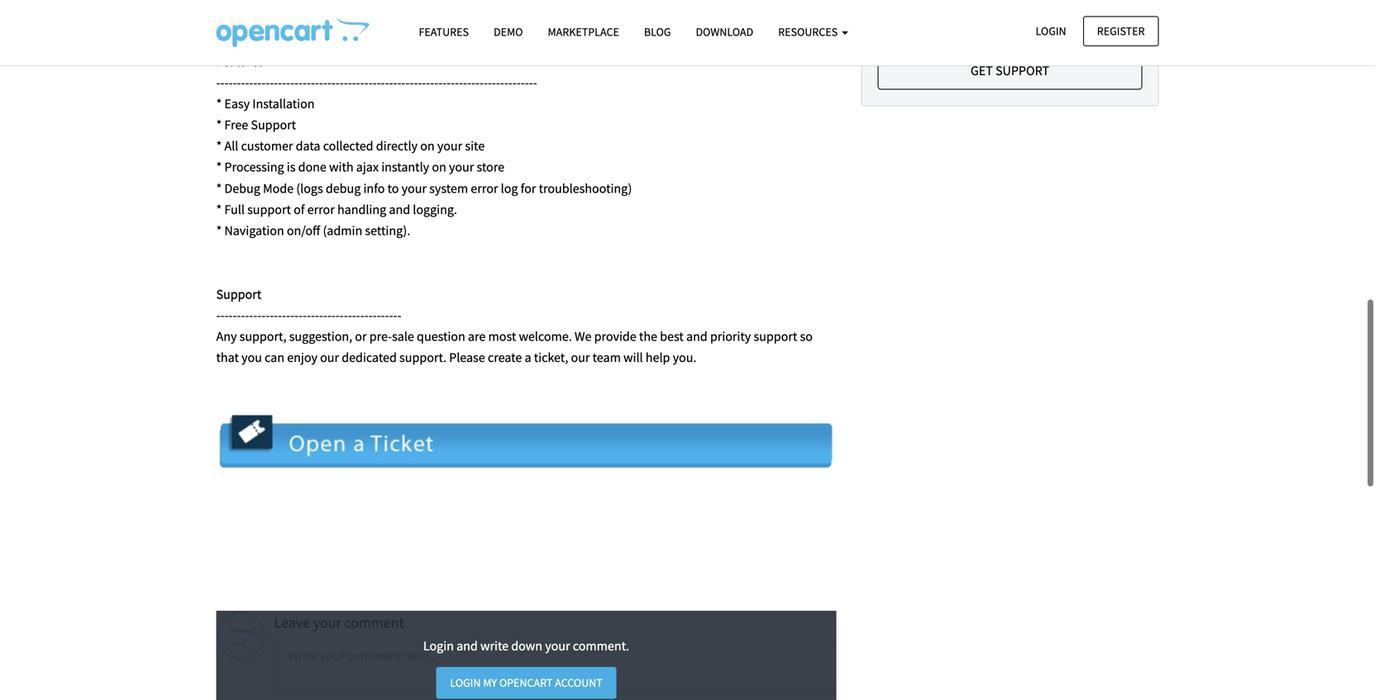Task type: vqa. For each thing, say whether or not it's contained in the screenshot.
the top ERROR
yes



Task type: describe. For each thing, give the bounding box(es) containing it.
login and write down your comment.
[[423, 638, 629, 655]]

mode
[[263, 180, 294, 197]]

and inside features ------------------------------------------------------------------------------ * easy installation * free support * all customer data collected directly on your site * processing is done with ajax instantly on your store * debug mode (logs debug info to your system error log for troubleshooting) * full support of error handling and logging. * navigation on/off (admin setting).
[[389, 201, 410, 218]]

your left the site
[[437, 138, 462, 154]]

navigation
[[224, 222, 284, 239]]

comment
[[344, 614, 404, 632]]

comment.
[[573, 638, 629, 655]]

your right 'leave'
[[313, 614, 341, 632]]

system
[[429, 180, 468, 197]]

demo link
[[481, 17, 535, 46]]

suggestion,
[[289, 328, 352, 345]]

you
[[242, 349, 262, 366]]

features link
[[406, 17, 481, 46]]

debug
[[326, 180, 361, 197]]

site
[[465, 138, 485, 154]]

account
[[555, 676, 603, 691]]

blog link
[[632, 17, 683, 46]]

please
[[449, 349, 485, 366]]

6 * from the top
[[216, 201, 222, 218]]

of
[[294, 201, 305, 218]]

directly
[[376, 138, 418, 154]]

features ------------------------------------------------------------------------------ * easy installation * free support * all customer data collected directly on your site * processing is done with ajax instantly on your store * debug mode (logs debug info to your system error log for troubleshooting) * full support of error handling and logging. * navigation on/off (admin setting).
[[216, 53, 632, 239]]

download link
[[683, 17, 766, 46]]

provide
[[594, 328, 637, 345]]

with
[[329, 159, 354, 176]]

data
[[296, 138, 320, 154]]

resources link
[[766, 17, 861, 46]]

welcome.
[[519, 328, 572, 345]]

log
[[501, 180, 518, 197]]

login link
[[1022, 16, 1081, 46]]

installation
[[252, 95, 315, 112]]

handling
[[337, 201, 386, 218]]

(admin
[[323, 222, 362, 239]]

debug
[[224, 180, 260, 197]]

pre-
[[369, 328, 392, 345]]

help
[[646, 349, 670, 366]]

support inside features ------------------------------------------------------------------------------ * easy installation * free support * all customer data collected directly on your site * processing is done with ajax instantly on your store * debug mode (logs debug info to your system error log for troubleshooting) * full support of error handling and logging. * navigation on/off (admin setting).
[[251, 117, 296, 133]]

register
[[1097, 24, 1145, 38]]

you.
[[673, 349, 697, 366]]

easy
[[224, 95, 250, 112]]

support --------------------------------------------- any support, suggestion, or pre-sale question are most welcome. we provide the best and priority support so that you can enjoy our dedicated support. please create a ticket, our team will help you.
[[216, 286, 813, 366]]

sale
[[392, 328, 414, 345]]

get support
[[971, 63, 1050, 79]]

features for features
[[419, 24, 469, 39]]

free
[[224, 117, 248, 133]]

login for login and write down your comment.
[[423, 638, 454, 655]]

setting).
[[365, 222, 410, 239]]

0 vertical spatial error
[[471, 180, 498, 197]]

marketplace link
[[535, 17, 632, 46]]

(logs
[[296, 180, 323, 197]]

login for login my opencart account
[[450, 676, 481, 691]]

store
[[477, 159, 505, 176]]

3 * from the top
[[216, 138, 222, 154]]

5 * from the top
[[216, 180, 222, 197]]

are
[[468, 328, 486, 345]]

instantly
[[381, 159, 429, 176]]

opencart - payvision payment integration(1.5.x , 2.x & 3.x) image
[[216, 17, 369, 47]]

we
[[575, 328, 592, 345]]

enjoy
[[287, 349, 318, 366]]

leave your comment
[[274, 614, 404, 632]]

opencart
[[499, 676, 553, 691]]

create
[[488, 349, 522, 366]]

that
[[216, 349, 239, 366]]

most
[[488, 328, 516, 345]]

your right the down
[[545, 638, 570, 655]]

write
[[480, 638, 509, 655]]

download
[[696, 24, 754, 39]]

to
[[388, 180, 399, 197]]

question
[[417, 328, 465, 345]]

info
[[363, 180, 385, 197]]

is
[[287, 159, 296, 176]]

Leave your comment text field
[[274, 639, 837, 695]]

support.
[[399, 349, 447, 366]]

logging.
[[413, 201, 457, 218]]



Task type: locate. For each thing, give the bounding box(es) containing it.
support
[[996, 63, 1050, 79], [251, 117, 296, 133], [216, 286, 261, 303]]

our down suggestion,
[[320, 349, 339, 366]]

all
[[224, 138, 238, 154]]

features up easy
[[216, 53, 264, 70]]

0 vertical spatial on
[[420, 138, 435, 154]]

support right the get on the top right of page
[[996, 63, 1050, 79]]

* left all
[[216, 138, 222, 154]]

team
[[593, 349, 621, 366]]

dedicated
[[342, 349, 397, 366]]

ticket,
[[534, 349, 568, 366]]

support,
[[240, 328, 287, 345]]

demo
[[494, 24, 523, 39]]

and left write
[[457, 638, 478, 655]]

support
[[247, 201, 291, 218], [754, 328, 797, 345]]

* left full
[[216, 201, 222, 218]]

1 vertical spatial on
[[432, 159, 446, 176]]

1 vertical spatial support
[[754, 328, 797, 345]]

any
[[216, 328, 237, 345]]

4 * from the top
[[216, 159, 222, 176]]

-
[[216, 74, 220, 91], [220, 74, 224, 91], [224, 74, 229, 91], [229, 74, 233, 91], [233, 74, 237, 91], [237, 74, 241, 91], [241, 74, 245, 91], [245, 74, 249, 91], [249, 74, 253, 91], [253, 74, 257, 91], [257, 74, 262, 91], [262, 74, 266, 91], [266, 74, 270, 91], [270, 74, 274, 91], [274, 74, 278, 91], [278, 74, 282, 91], [282, 74, 286, 91], [286, 74, 290, 91], [290, 74, 294, 91], [294, 74, 299, 91], [299, 74, 303, 91], [303, 74, 307, 91], [307, 74, 311, 91], [311, 74, 315, 91], [315, 74, 319, 91], [319, 74, 323, 91], [323, 74, 327, 91], [327, 74, 331, 91], [331, 74, 336, 91], [336, 74, 340, 91], [340, 74, 344, 91], [344, 74, 348, 91], [348, 74, 352, 91], [352, 74, 356, 91], [356, 74, 360, 91], [360, 74, 364, 91], [364, 74, 369, 91], [369, 74, 373, 91], [373, 74, 377, 91], [377, 74, 381, 91], [381, 74, 385, 91], [385, 74, 389, 91], [389, 74, 393, 91], [393, 74, 397, 91], [397, 74, 401, 91], [401, 74, 406, 91], [406, 74, 410, 91], [410, 74, 414, 91], [414, 74, 418, 91], [418, 74, 422, 91], [422, 74, 426, 91], [426, 74, 430, 91], [430, 74, 434, 91], [434, 74, 438, 91], [438, 74, 443, 91], [443, 74, 447, 91], [447, 74, 451, 91], [451, 74, 455, 91], [455, 74, 459, 91], [459, 74, 463, 91], [463, 74, 467, 91], [467, 74, 471, 91], [471, 74, 476, 91], [476, 74, 480, 91], [480, 74, 484, 91], [484, 74, 488, 91], [488, 74, 492, 91], [492, 74, 496, 91], [496, 74, 500, 91], [500, 74, 504, 91], [504, 74, 508, 91], [508, 74, 513, 91], [513, 74, 517, 91], [517, 74, 521, 91], [521, 74, 525, 91], [525, 74, 529, 91], [529, 74, 533, 91], [533, 74, 537, 91], [216, 307, 220, 324], [220, 307, 224, 324], [224, 307, 229, 324], [229, 307, 233, 324], [233, 307, 237, 324], [237, 307, 241, 324], [241, 307, 245, 324], [245, 307, 249, 324], [249, 307, 253, 324], [253, 307, 257, 324], [257, 307, 262, 324], [262, 307, 266, 324], [266, 307, 270, 324], [270, 307, 274, 324], [274, 307, 278, 324], [278, 307, 282, 324], [282, 307, 286, 324], [286, 307, 290, 324], [290, 307, 294, 324], [294, 307, 299, 324], [299, 307, 303, 324], [303, 307, 307, 324], [307, 307, 311, 324], [311, 307, 315, 324], [315, 307, 319, 324], [319, 307, 323, 324], [323, 307, 327, 324], [327, 307, 331, 324], [331, 307, 336, 324], [336, 307, 340, 324], [340, 307, 344, 324], [344, 307, 348, 324], [348, 307, 352, 324], [352, 307, 356, 324], [356, 307, 360, 324], [360, 307, 364, 324], [364, 307, 369, 324], [369, 307, 373, 324], [373, 307, 377, 324], [377, 307, 381, 324], [381, 307, 385, 324], [385, 307, 389, 324], [389, 307, 393, 324], [393, 307, 397, 324], [397, 307, 401, 324]]

2 our from the left
[[571, 349, 590, 366]]

0 vertical spatial support
[[996, 63, 1050, 79]]

our
[[320, 349, 339, 366], [571, 349, 590, 366]]

get support link
[[878, 52, 1143, 90]]

priority
[[710, 328, 751, 345]]

2 vertical spatial and
[[457, 638, 478, 655]]

1 vertical spatial login
[[423, 638, 454, 655]]

will
[[624, 349, 643, 366]]

so
[[800, 328, 813, 345]]

can
[[265, 349, 284, 366]]

support up customer in the top left of the page
[[251, 117, 296, 133]]

support inside support --------------------------------------------- any support, suggestion, or pre-sale question are most welcome. we provide the best and priority support so that you can enjoy our dedicated support. please create a ticket, our team will help you.
[[216, 286, 261, 303]]

0 vertical spatial support
[[247, 201, 291, 218]]

collected
[[323, 138, 373, 154]]

leave
[[274, 614, 310, 632]]

2 * from the top
[[216, 117, 222, 133]]

done
[[298, 159, 327, 176]]

or
[[355, 328, 367, 345]]

features left demo
[[419, 24, 469, 39]]

support left so
[[754, 328, 797, 345]]

and
[[389, 201, 410, 218], [686, 328, 708, 345], [457, 638, 478, 655]]

and up you.
[[686, 328, 708, 345]]

down
[[511, 638, 543, 655]]

the
[[639, 328, 657, 345]]

support up any
[[216, 286, 261, 303]]

2 horizontal spatial and
[[686, 328, 708, 345]]

login left my
[[450, 676, 481, 691]]

0 horizontal spatial error
[[307, 201, 335, 218]]

features inside features ------------------------------------------------------------------------------ * easy installation * free support * all customer data collected directly on your site * processing is done with ajax instantly on your store * debug mode (logs debug info to your system error log for troubleshooting) * full support of error handling and logging. * navigation on/off (admin setting).
[[216, 53, 264, 70]]

1 vertical spatial and
[[686, 328, 708, 345]]

resources
[[778, 24, 840, 39]]

features inside the "features" 'link'
[[419, 24, 469, 39]]

* left easy
[[216, 95, 222, 112]]

2 vertical spatial login
[[450, 676, 481, 691]]

my
[[483, 676, 497, 691]]

* left navigation
[[216, 222, 222, 239]]

on up system
[[432, 159, 446, 176]]

register link
[[1083, 16, 1159, 46]]

support down mode on the top left of page
[[247, 201, 291, 218]]

on
[[420, 138, 435, 154], [432, 159, 446, 176]]

1 horizontal spatial and
[[457, 638, 478, 655]]

login for login
[[1036, 24, 1066, 38]]

troubleshooting)
[[539, 180, 632, 197]]

login my opencart account link
[[436, 667, 617, 699]]

0 horizontal spatial our
[[320, 349, 339, 366]]

login up get support at the top right of page
[[1036, 24, 1066, 38]]

login inside login link
[[1036, 24, 1066, 38]]

ajax
[[356, 159, 379, 176]]

features for features ------------------------------------------------------------------------------ * easy installation * free support * all customer data collected directly on your site * processing is done with ajax instantly on your store * debug mode (logs debug info to your system error log for troubleshooting) * full support of error handling and logging. * navigation on/off (admin setting).
[[216, 53, 264, 70]]

1 horizontal spatial our
[[571, 349, 590, 366]]

your up system
[[449, 159, 474, 176]]

0 horizontal spatial support
[[247, 201, 291, 218]]

0 vertical spatial and
[[389, 201, 410, 218]]

get
[[971, 63, 993, 79]]

login my opencart account
[[450, 676, 603, 691]]

on/off
[[287, 222, 320, 239]]

1 vertical spatial support
[[251, 117, 296, 133]]

our down we
[[571, 349, 590, 366]]

features
[[419, 24, 469, 39], [216, 53, 264, 70]]

login inside login my opencart account link
[[450, 676, 481, 691]]

customer
[[241, 138, 293, 154]]

a
[[525, 349, 531, 366]]

your
[[437, 138, 462, 154], [449, 159, 474, 176], [402, 180, 427, 197], [313, 614, 341, 632], [545, 638, 570, 655]]

login left write
[[423, 638, 454, 655]]

best
[[660, 328, 684, 345]]

your right to
[[402, 180, 427, 197]]

1 horizontal spatial support
[[754, 328, 797, 345]]

for
[[521, 180, 536, 197]]

0 vertical spatial login
[[1036, 24, 1066, 38]]

0 horizontal spatial features
[[216, 53, 264, 70]]

support inside features ------------------------------------------------------------------------------ * easy installation * free support * all customer data collected directly on your site * processing is done with ajax instantly on your store * debug mode (logs debug info to your system error log for troubleshooting) * full support of error handling and logging. * navigation on/off (admin setting).
[[247, 201, 291, 218]]

full
[[224, 201, 245, 218]]

2 vertical spatial support
[[216, 286, 261, 303]]

1 horizontal spatial features
[[419, 24, 469, 39]]

blog
[[644, 24, 671, 39]]

1 * from the top
[[216, 95, 222, 112]]

error
[[471, 180, 498, 197], [307, 201, 335, 218]]

0 vertical spatial features
[[419, 24, 469, 39]]

1 vertical spatial features
[[216, 53, 264, 70]]

1 horizontal spatial error
[[471, 180, 498, 197]]

support inside support --------------------------------------------- any support, suggestion, or pre-sale question are most welcome. we provide the best and priority support so that you can enjoy our dedicated support. please create a ticket, our team will help you.
[[754, 328, 797, 345]]

error down store on the left of the page
[[471, 180, 498, 197]]

error right the of
[[307, 201, 335, 218]]

* left free
[[216, 117, 222, 133]]

* left debug
[[216, 180, 222, 197]]

1 vertical spatial error
[[307, 201, 335, 218]]

0 horizontal spatial and
[[389, 201, 410, 218]]

processing
[[224, 159, 284, 176]]

and down to
[[389, 201, 410, 218]]

and inside support --------------------------------------------- any support, suggestion, or pre-sale question are most welcome. we provide the best and priority support so that you can enjoy our dedicated support. please create a ticket, our team will help you.
[[686, 328, 708, 345]]

marketplace
[[548, 24, 619, 39]]

on up instantly
[[420, 138, 435, 154]]

1 our from the left
[[320, 349, 339, 366]]

* left processing
[[216, 159, 222, 176]]

7 * from the top
[[216, 222, 222, 239]]



